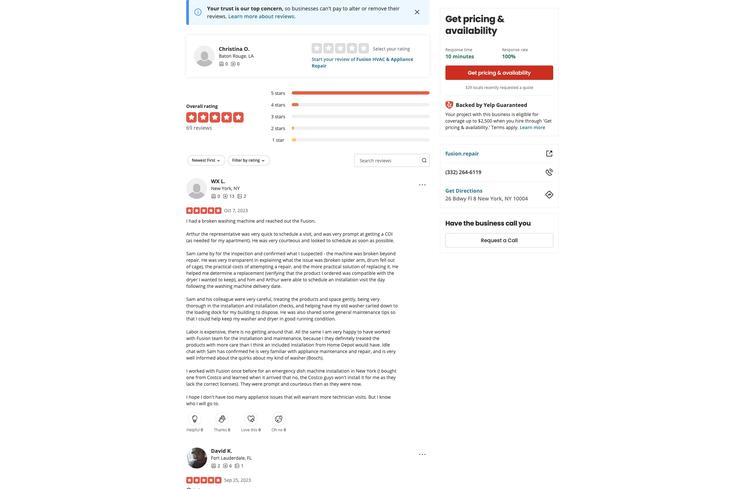 Task type: locate. For each thing, give the bounding box(es) containing it.
info alert
[[186, 0, 430, 25]]

ordered
[[325, 270, 342, 276]]

69 reviews
[[186, 124, 212, 131]]

is down 'guaranteed'
[[512, 111, 516, 117]]

fusion.
[[301, 218, 316, 224]]

ny
[[234, 185, 240, 191], [505, 195, 512, 202]]

i hope i don't have too many appliance issues that will warrant more technician visits. but i know who i will go to.
[[186, 394, 391, 407]]

this up $2,500
[[483, 111, 491, 117]]

about inside info alert
[[259, 13, 274, 20]]

0 vertical spatial no
[[245, 329, 251, 335]]

my up keep
[[230, 309, 237, 315]]

1 vertical spatial what
[[283, 257, 293, 263]]

your inside info alert
[[207, 5, 220, 12]]

0 vertical spatial pricing
[[464, 13, 496, 25]]

new inside wx l. new york, ny
[[211, 185, 221, 191]]

1 vertical spatial products
[[186, 342, 205, 348]]

24 external link v2 image
[[546, 150, 554, 157]]

york, down l.
[[222, 185, 233, 191]]

an up arrived
[[266, 368, 271, 374]]

reviews element for o.
[[231, 61, 240, 67]]

2 16 friends v2 image from the top
[[211, 463, 216, 469]]

2 vertical spatial an
[[266, 368, 271, 374]]

1 vertical spatial me
[[373, 374, 380, 381]]

suspected
[[301, 250, 323, 257]]

0 horizontal spatial me
[[202, 270, 209, 276]]

reviews for 69 reviews
[[194, 124, 212, 131]]

inspection
[[231, 250, 253, 257]]

1 vertical spatial out
[[388, 257, 395, 263]]

is inside your project with this business is eligible for coverage up to $2,500 when you hire through 'get pricing & availability.' terms apply.
[[512, 111, 516, 117]]

reviews element containing 6
[[223, 463, 232, 469]]

2 (0 reactions) element from the left
[[228, 427, 230, 433]]

my left kind
[[267, 355, 273, 361]]

your for your trust is our top concern,
[[207, 5, 220, 12]]

to right the up
[[473, 118, 477, 124]]

business down backed by yelp guaranteed
[[492, 111, 511, 117]]

your trust is our top concern,
[[207, 5, 284, 12]]

filter reviews by 1 star rating element
[[265, 137, 430, 143]]

repair.
[[186, 257, 200, 263]]

to right looked
[[327, 237, 331, 244]]

confirmed inside sam came by for the inspection and confirmed what i suspected - the machine was broken beyond repair. he was very transparent in explaining what the issue was (broken spider arm, drum fell out of cage), the practical costs of attempting a repair, and the more practical solution of replacing it. he helped me determine a replacement (verifying that the product i ordered was compatible with the dryer i wanted to keep), and him and arthur were able to schedule an installation visit the day following the washing machine delivery date.
[[264, 250, 286, 257]]

fusion hvac & appliance repair
[[312, 56, 414, 69]]

learn down hire
[[520, 124, 533, 130]]

3 5 star rating image from the top
[[186, 477, 222, 484]]

(0 reactions) element right thanks
[[228, 427, 230, 433]]

arthur inside arthur the representative was very quick to schedule a visit, and was very prompt at getting a coi (as needed for my apartment). he was very courteous and looked to schedule as soon as possible.
[[186, 231, 200, 237]]

when inside i worked with fusion once before for an emergency dish machine installation in new york (i bought one from costco and learned when it arrived that no, the costco guys won't install it for me as they lack the correct licenses). they were prompt and courteous then as they were now.
[[250, 374, 261, 381]]

16 camera v2 image
[[186, 487, 192, 489]]

that up able
[[286, 270, 295, 276]]

in left good
[[280, 316, 284, 322]]

filter reviews by 4 stars rating element
[[265, 102, 430, 108]]

1 horizontal spatial arthur
[[266, 277, 280, 283]]

(0 reactions) element right love
[[259, 427, 261, 433]]

washing down oct
[[218, 218, 236, 224]]

helped
[[186, 270, 201, 276]]

you right call
[[519, 219, 531, 228]]

0 vertical spatial appliance
[[298, 348, 319, 354]]

to right able
[[303, 277, 307, 283]]

coi
[[385, 231, 393, 237]]

1 horizontal spatial worked
[[375, 329, 391, 335]]

photo of wx l. image
[[186, 178, 207, 199]]

york, right 8
[[491, 195, 504, 202]]

2 vertical spatial pricing
[[446, 124, 460, 130]]

this right love
[[251, 427, 258, 433]]

stars inside filter reviews by 4 stars rating element
[[275, 102, 286, 108]]

oh
[[272, 427, 277, 433]]

fusion.repair link
[[446, 150, 480, 157]]

what right explaining
[[283, 257, 293, 263]]

fusion inside labor is expensive, there is no getting around that. all the same i am very happy to have worked with fusion team for the installation and maintenance, because i they definitely treated the products with more care than i think an included installation from home depot would have. idle chat with sam has confirmed he is very familiar with appliance maintenance and repair, and is very well informed about the quirks about my kind of washer (bosch).
[[197, 335, 211, 341]]

2 vertical spatial 5 star rating image
[[186, 477, 222, 484]]

good
[[285, 316, 296, 322]]

was up "determine"
[[209, 257, 217, 263]]

None radio
[[336, 43, 346, 54], [347, 43, 358, 54], [359, 43, 370, 54], [336, 43, 346, 54], [347, 43, 358, 54], [359, 43, 370, 54]]

reviews element for l.
[[223, 193, 235, 200]]

0 vertical spatial prompt
[[343, 231, 359, 237]]

1 response from the left
[[446, 47, 464, 52]]

1 vertical spatial 16 friends v2 image
[[211, 463, 216, 469]]

0 vertical spatial you
[[507, 118, 515, 124]]

(bosch).
[[307, 355, 324, 361]]

machine down the him
[[234, 283, 252, 289]]

filter reviews by 3 stars rating element
[[265, 114, 430, 120]]

pricing inside button
[[479, 69, 497, 76]]

terms
[[492, 124, 505, 130]]

business inside your project with this business is eligible for coverage up to $2,500 when you hire through 'get pricing & availability.' terms apply.
[[492, 111, 511, 117]]

schedule
[[280, 231, 299, 237], [332, 237, 351, 244], [309, 277, 328, 283]]

your for start
[[324, 56, 334, 62]]

solution
[[343, 263, 360, 270]]

0 vertical spatial this
[[483, 111, 491, 117]]

the up needed
[[202, 231, 208, 237]]

getting right at
[[366, 231, 380, 237]]

16 review v2 image
[[231, 61, 236, 66], [223, 194, 228, 199]]

by inside sam came by for the inspection and confirmed what i suspected - the machine was broken beyond repair. he was very transparent in explaining what the issue was (broken spider arm, drum fell out of cage), the practical costs of attempting a repair, and the more practical solution of replacing it. he helped me determine a replacement (verifying that the product i ordered was compatible with the dryer i wanted to keep), and him and arthur were able to schedule an installation visit the day following the washing machine delivery date.
[[210, 250, 215, 257]]

more inside info alert
[[244, 13, 258, 20]]

stars right 5
[[275, 90, 286, 96]]

0 horizontal spatial practical
[[214, 263, 232, 270]]

rating for filter by rating
[[249, 158, 260, 163]]

1 vertical spatial by
[[243, 158, 248, 163]]

able
[[293, 277, 302, 283]]

16 friends v2 image
[[211, 194, 216, 199], [211, 463, 216, 469]]

this inside your project with this business is eligible for coverage up to $2,500 when you hire through 'get pricing & availability.' terms apply.
[[483, 111, 491, 117]]

0 horizontal spatial dryer
[[186, 277, 198, 283]]

your inside your project with this business is eligible for coverage up to $2,500 when you hire through 'get pricing & availability.' terms apply.
[[446, 111, 456, 117]]

same
[[310, 329, 322, 335]]

he inside sam and his colleague were very careful, treating the products and space gently, being very thorough in the installation and installation checks, and helping have my old washer carted down to the loading dock for my building to dispose. he was also shared some general maintenance tips so that i could help keep my washer and dryer in good running condition.
[[281, 309, 287, 315]]

friends element for david
[[211, 463, 220, 469]]

out inside sam came by for the inspection and confirmed what i suspected - the machine was broken beyond repair. he was very transparent in explaining what the issue was (broken spider arm, drum fell out of cage), the practical costs of attempting a repair, and the more practical solution of replacing it. he helped me determine a replacement (verifying that the product i ordered was compatible with the dryer i wanted to keep), and him and arthur were able to schedule an installation visit the day following the washing machine delivery date.
[[388, 257, 395, 263]]

get pricing & availability
[[446, 13, 505, 37], [468, 69, 531, 76]]

repair, up (verifying
[[279, 263, 293, 270]]

a down costs
[[234, 270, 236, 276]]

1 reviews. from the left
[[207, 13, 227, 20]]

& inside your project with this business is eligible for coverage up to $2,500 when you hire through 'get pricing & availability.' terms apply.
[[462, 124, 465, 130]]

0 horizontal spatial 1
[[241, 463, 244, 469]]

2 stars from the top
[[275, 102, 286, 108]]

with up day
[[377, 270, 386, 276]]

response inside response rate 100%
[[503, 47, 520, 52]]

1 right 6
[[241, 463, 244, 469]]

2 horizontal spatial new
[[478, 195, 490, 202]]

0 right the helpful
[[201, 427, 203, 433]]

for inside your project with this business is eligible for coverage up to $2,500 when you hire through 'get pricing & availability.' terms apply.
[[533, 111, 539, 117]]

3 (0 reactions) element from the left
[[259, 427, 261, 433]]

0 vertical spatial broken
[[202, 218, 217, 224]]

prompt inside i worked with fusion once before for an emergency dish machine installation in new york (i bought one from costco and learned when it arrived that no, the costco guys won't install it for me as they lack the correct licenses). they were prompt and courteous then as they were now.
[[264, 381, 280, 387]]

0 horizontal spatial arthur
[[186, 231, 200, 237]]

around
[[268, 329, 283, 335]]

0 vertical spatial 16 photos v2 image
[[237, 194, 243, 199]]

rating inside dropdown button
[[249, 158, 260, 163]]

me down the (i
[[373, 374, 380, 381]]

learn inside info alert
[[229, 13, 243, 20]]

that down emergency
[[283, 374, 291, 381]]

backed by yelp guaranteed
[[456, 101, 528, 109]]

hvac
[[373, 56, 386, 62]]

in inside i worked with fusion once before for an emergency dish machine installation in new york (i bought one from costco and learned when it arrived that no, the costco guys won't install it for me as they lack the correct licenses). they were prompt and courteous then as they were now.
[[351, 368, 355, 374]]

installation inside sam came by for the inspection and confirmed what i suspected - the machine was broken beyond repair. he was very transparent in explaining what the issue was (broken spider arm, drum fell out of cage), the practical costs of attempting a repair, and the more practical solution of replacing it. he helped me determine a replacement (verifying that the product i ordered was compatible with the dryer i wanted to keep), and him and arthur were able to schedule an installation visit the day following the washing machine delivery date.
[[335, 277, 359, 283]]

call
[[506, 219, 518, 228]]

1 5 star rating image from the top
[[186, 112, 244, 123]]

photos element containing 1
[[235, 463, 244, 469]]

0 horizontal spatial learn
[[229, 13, 243, 20]]

from down because
[[316, 342, 326, 348]]

0 horizontal spatial 16 review v2 image
[[223, 194, 228, 199]]

the down thorough
[[186, 309, 193, 315]]

washer up dish
[[290, 355, 306, 361]]

from
[[316, 342, 326, 348], [196, 374, 206, 381]]

1 16 friends v2 image from the top
[[211, 194, 216, 199]]

a inside request a call 'button'
[[504, 237, 507, 244]]

learn more link
[[520, 124, 546, 130]]

get
[[446, 13, 462, 25], [468, 69, 477, 76], [446, 187, 455, 194]]

0 horizontal spatial fusion
[[197, 335, 211, 341]]

this
[[483, 111, 491, 117], [251, 427, 258, 433]]

2023 right 25,
[[241, 477, 251, 483]]

get inside get directions 26 bdwy fl 8 new york, ny 10004
[[446, 187, 455, 194]]

select your rating
[[373, 46, 411, 52]]

costs
[[233, 263, 244, 270]]

it up now.
[[362, 374, 365, 381]]

definitely
[[335, 335, 355, 341]]

learn for learn more
[[520, 124, 533, 130]]

2 horizontal spatial have
[[363, 329, 374, 335]]

(no rating) image
[[312, 43, 370, 54]]

no right oh
[[278, 427, 283, 433]]

from right one
[[196, 374, 206, 381]]

in down his
[[208, 303, 212, 309]]

0 horizontal spatial products
[[186, 342, 205, 348]]

1 horizontal spatial appliance
[[298, 348, 319, 354]]

2 vertical spatial washer
[[290, 355, 306, 361]]

an inside i worked with fusion once before for an emergency dish machine installation in new york (i bought one from costco and learned when it arrived that no, the costco guys won't install it for me as they lack the correct licenses). they were prompt and courteous then as they were now.
[[266, 368, 271, 374]]

16 photos v2 image
[[237, 194, 243, 199], [235, 463, 240, 469]]

install
[[348, 374, 361, 381]]

0 vertical spatial sam
[[186, 250, 196, 257]]

reviews element containing 0
[[231, 61, 240, 67]]

16 photos v2 image right 6
[[235, 463, 240, 469]]

0 vertical spatial have
[[322, 303, 333, 309]]

general
[[336, 309, 352, 315]]

16 photos v2 image right 13
[[237, 194, 243, 199]]

photo of david k. image
[[186, 448, 207, 469]]

more inside sam came by for the inspection and confirmed what i suspected - the machine was broken beyond repair. he was very transparent in explaining what the issue was (broken spider arm, drum fell out of cage), the practical costs of attempting a repair, and the more practical solution of replacing it. he helped me determine a replacement (verifying that the product i ordered was compatible with the dryer i wanted to keep), and him and arthur were able to schedule an installation visit the day following the washing machine delivery date.
[[311, 263, 323, 270]]

that inside i worked with fusion once before for an emergency dish machine installation in new york (i bought one from costco and learned when it arrived that no, the costco guys won't install it for me as they lack the correct licenses). they were prompt and courteous then as they were now.
[[283, 374, 291, 381]]

rating right overall
[[204, 103, 218, 109]]

reviews element
[[231, 61, 240, 67], [223, 193, 235, 200], [223, 463, 232, 469]]

close image
[[414, 8, 421, 16]]

that inside sam and his colleague were very careful, treating the products and space gently, being very thorough in the installation and installation checks, and helping have my old washer carted down to the loading dock for my building to dispose. he was also shared some general maintenance tips so that i could help keep my washer and dryer in good running condition.
[[186, 316, 195, 322]]

1 vertical spatial 16 review v2 image
[[223, 194, 228, 199]]

2 it from the left
[[362, 374, 365, 381]]

york, inside get directions 26 bdwy fl 8 new york, ny 10004
[[491, 195, 504, 202]]

getting
[[366, 231, 380, 237], [252, 329, 267, 335]]

he right apartment).
[[252, 237, 258, 244]]

very down idle
[[387, 348, 396, 354]]

your right select
[[387, 46, 397, 52]]

0 horizontal spatial your
[[207, 5, 220, 12]]

a up (verifying
[[275, 263, 277, 270]]

0 vertical spatial friends element
[[219, 61, 228, 67]]

16 chevron down v2 image
[[261, 158, 266, 163]]

2 vertical spatial reviews element
[[223, 463, 232, 469]]

that right issues
[[284, 394, 293, 400]]

sam inside sam came by for the inspection and confirmed what i suspected - the machine was broken beyond repair. he was very transparent in explaining what the issue was (broken spider arm, drum fell out of cage), the practical costs of attempting a repair, and the more practical solution of replacing it. he helped me determine a replacement (verifying that the product i ordered was compatible with the dryer i wanted to keep), and him and arthur were able to schedule an installation visit the day following the washing machine delivery date.
[[186, 250, 196, 257]]

is
[[235, 5, 239, 12], [512, 111, 516, 117], [200, 329, 203, 335], [241, 329, 244, 335], [256, 348, 259, 354], [383, 348, 386, 354]]

photos element for david k.
[[235, 463, 244, 469]]

1 for 1
[[241, 463, 244, 469]]

quirks
[[239, 355, 252, 361]]

running
[[297, 316, 314, 322]]

that inside sam came by for the inspection and confirmed what i suspected - the machine was broken beyond repair. he was very transparent in explaining what the issue was (broken spider arm, drum fell out of cage), the practical costs of attempting a repair, and the more practical solution of replacing it. he helped me determine a replacement (verifying that the product i ordered was compatible with the dryer i wanted to keep), and him and arthur were able to schedule an installation visit the day following the washing machine delivery date.
[[286, 270, 295, 276]]

your
[[207, 5, 220, 12], [446, 111, 456, 117]]

0 horizontal spatial response
[[446, 47, 464, 52]]

repair, down would
[[358, 348, 372, 354]]

response inside response time 10 minutes
[[446, 47, 464, 52]]

all
[[296, 329, 301, 335]]

visit
[[360, 277, 368, 283]]

1 vertical spatial washer
[[241, 316, 257, 322]]

0 horizontal spatial no
[[245, 329, 251, 335]]

0 vertical spatial availability
[[446, 24, 498, 37]]

1 horizontal spatial broken
[[364, 250, 379, 257]]

sam for sam came by for the inspection and confirmed what i suspected - the machine was broken beyond repair. he was very transparent in explaining what the issue was (broken spider arm, drum fell out of cage), the practical costs of attempting a repair, and the more practical solution of replacing it. he helped me determine a replacement (verifying that the product i ordered was compatible with the dryer i wanted to keep), and him and arthur were able to schedule an installation visit the day following the washing machine delivery date.
[[186, 250, 196, 257]]

response up 10
[[446, 47, 464, 52]]

businesses
[[292, 5, 319, 12]]

2 vertical spatial new
[[356, 368, 366, 374]]

0 vertical spatial by
[[477, 101, 483, 109]]

1 horizontal spatial costco
[[309, 374, 323, 381]]

photos element right 6
[[235, 463, 244, 469]]

1 vertical spatial rating
[[204, 103, 218, 109]]

1 horizontal spatial rating
[[249, 158, 260, 163]]

2 response from the left
[[503, 47, 520, 52]]

1 for 1 star
[[273, 137, 275, 143]]

space
[[329, 296, 342, 302]]

24 phone v2 image
[[546, 168, 554, 176]]

have up treated
[[363, 329, 374, 335]]

1 horizontal spatial by
[[243, 158, 248, 163]]

response rate 100%
[[503, 47, 529, 60]]

0 vertical spatial ny
[[234, 185, 240, 191]]

sam up thorough
[[186, 296, 196, 302]]

carted
[[366, 303, 380, 309]]

filter by rating
[[233, 158, 260, 163]]

installation down solution
[[335, 277, 359, 283]]

for inside sam and his colleague were very careful, treating the products and space gently, being very thorough in the installation and installation checks, and helping have my old washer carted down to the loading dock for my building to dispose. he was also shared some general maintenance tips so that i could help keep my washer and dryer in good running condition.
[[223, 309, 229, 315]]

appliance up (bosch).
[[298, 348, 319, 354]]

1 (0 reactions) element from the left
[[201, 427, 203, 433]]

0 vertical spatial me
[[202, 270, 209, 276]]

that up labor
[[186, 316, 195, 322]]

1 horizontal spatial learn
[[520, 124, 533, 130]]

is down idle
[[383, 348, 386, 354]]

2 horizontal spatial washer
[[349, 303, 365, 309]]

idle
[[383, 342, 390, 348]]

of inside labor is expensive, there is no getting around that. all the same i am very happy to have worked with fusion team for the installation and maintenance, because i they definitely treated the products with more care than i think an included installation from home depot would have. idle chat with sam has confirmed he is very familiar with appliance maintenance and repair, and is very well informed about the quirks about my kind of washer (bosch).
[[285, 355, 289, 361]]

thorough
[[186, 303, 206, 309]]

because
[[304, 335, 321, 341]]

5 star rating image
[[186, 112, 244, 123], [186, 207, 222, 214], [186, 477, 222, 484]]

colleague
[[214, 296, 234, 302]]

1 vertical spatial get pricing & availability
[[468, 69, 531, 76]]

keep),
[[224, 277, 237, 283]]

1 vertical spatial repair,
[[358, 348, 372, 354]]

the up checks,
[[292, 296, 299, 302]]

very inside sam came by for the inspection and confirmed what i suspected - the machine was broken beyond repair. he was very transparent in explaining what the issue was (broken spider arm, drum fell out of cage), the practical costs of attempting a repair, and the more practical solution of replacing it. he helped me determine a replacement (verifying that the product i ordered was compatible with the dryer i wanted to keep), and him and arthur were able to schedule an installation visit the day following the washing machine delivery date.
[[218, 257, 227, 263]]

0 horizontal spatial reviews.
[[207, 13, 227, 20]]

0 vertical spatial rating
[[398, 46, 411, 52]]

0 horizontal spatial prompt
[[264, 381, 280, 387]]

0 vertical spatial when
[[494, 118, 506, 124]]

(0 reactions) element
[[201, 427, 203, 433], [228, 427, 230, 433], [259, 427, 261, 433], [284, 427, 286, 433]]

hire
[[516, 118, 524, 124]]

2 vertical spatial friends element
[[211, 463, 220, 469]]

ny inside get directions 26 bdwy fl 8 new york, ny 10004
[[505, 195, 512, 202]]

learn more about reviews. link
[[229, 13, 296, 20]]

reviews right search
[[376, 158, 392, 164]]

repair, inside labor is expensive, there is no getting around that. all the same i am very happy to have worked with fusion team for the installation and maintenance, because i they definitely treated the products with more care than i think an included installation from home depot would have. idle chat with sam has confirmed he is very familiar with appliance maintenance and repair, and is very well informed about the quirks about my kind of washer (bosch).
[[358, 348, 372, 354]]

0 vertical spatial from
[[316, 342, 326, 348]]

the up have.
[[373, 335, 380, 341]]

1 vertical spatial no
[[278, 427, 283, 433]]

1 stars from the top
[[275, 90, 286, 96]]

practical up ordered
[[324, 263, 342, 270]]

the left day
[[370, 277, 377, 283]]

2 vertical spatial 2
[[218, 463, 220, 469]]

(verifying
[[265, 270, 285, 276]]

1 vertical spatial pricing
[[479, 69, 497, 76]]

depot
[[342, 342, 355, 348]]

practical up "determine"
[[214, 263, 232, 270]]

5 star rating image for sep 25, 2023
[[186, 477, 222, 484]]

new inside i worked with fusion once before for an emergency dish machine installation in new york (i bought one from costco and learned when it arrived that no, the costco guys won't install it for me as they lack the correct licenses). they were prompt and courteous then as they were now.
[[356, 368, 366, 374]]

were down won't
[[340, 381, 351, 387]]

with down labor
[[186, 335, 196, 341]]

1 horizontal spatial me
[[373, 374, 380, 381]]

1 horizontal spatial have
[[322, 303, 333, 309]]

your for select
[[387, 46, 397, 52]]

0 vertical spatial products
[[300, 296, 319, 302]]

2 vertical spatial fusion
[[216, 368, 230, 374]]

5
[[271, 90, 274, 96]]

0 vertical spatial reviews element
[[231, 61, 240, 67]]

photos element containing 2
[[237, 193, 246, 200]]

1 vertical spatial washing
[[215, 283, 233, 289]]

0 horizontal spatial confirmed
[[226, 348, 248, 354]]

learn down trust
[[229, 13, 243, 20]]

my down "space"
[[334, 303, 340, 309]]

to right quick
[[274, 231, 278, 237]]

for up through
[[533, 111, 539, 117]]

None radio
[[312, 43, 323, 54], [324, 43, 334, 54], [312, 43, 323, 54], [324, 43, 334, 54]]

& inside fusion hvac & appliance repair
[[387, 56, 390, 62]]

(broken
[[324, 257, 341, 263]]

& inside button
[[498, 69, 502, 76]]

helpful
[[187, 427, 200, 433]]

reviews element down wx l. new york, ny
[[223, 193, 235, 200]]

0 horizontal spatial 2
[[218, 463, 220, 469]]

2 horizontal spatial by
[[477, 101, 483, 109]]

no inside labor is expensive, there is no getting around that. all the same i am very happy to have worked with fusion team for the installation and maintenance, because i they definitely treated the products with more care than i think an included installation from home depot would have. idle chat with sam has confirmed he is very familiar with appliance maintenance and repair, and is very well informed about the quirks about my kind of washer (bosch).
[[245, 329, 251, 335]]

confirmed inside labor is expensive, there is no getting around that. all the same i am very happy to have worked with fusion team for the installation and maintenance, because i they definitely treated the products with more care than i think an included installation from home depot would have. idle chat with sam has confirmed he is very familiar with appliance maintenance and repair, and is very well informed about the quirks about my kind of washer (bosch).
[[226, 348, 248, 354]]

response up 100%
[[503, 47, 520, 52]]

it
[[263, 374, 265, 381], [362, 374, 365, 381]]

for up keep
[[223, 309, 229, 315]]

1 horizontal spatial your
[[387, 46, 397, 52]]

representative
[[210, 231, 241, 237]]

search
[[360, 158, 375, 164]]

appliance inside i hope i don't have too many appliance issues that will warrant more technician visits. but i know who i will go to.
[[248, 394, 269, 400]]

york
[[367, 368, 377, 374]]

friends element down baton in the top of the page
[[219, 61, 228, 67]]

more
[[244, 13, 258, 20], [534, 124, 546, 130], [311, 263, 323, 270], [217, 342, 228, 348], [320, 394, 332, 400]]

stars for 3 stars
[[275, 114, 286, 120]]

photos element
[[237, 193, 246, 200], [235, 463, 244, 469]]

care
[[230, 342, 239, 348]]

1 vertical spatial reviews
[[376, 158, 392, 164]]

products
[[300, 296, 319, 302], [186, 342, 205, 348]]

1 vertical spatial courteous
[[290, 381, 312, 387]]

1 vertical spatial sam
[[186, 296, 196, 302]]

filter
[[233, 158, 242, 163]]

reviews element containing 13
[[223, 193, 235, 200]]

1 vertical spatial fusion
[[197, 335, 211, 341]]

2 reviews. from the left
[[275, 13, 296, 20]]

0 horizontal spatial this
[[251, 427, 258, 433]]

0 vertical spatial photos element
[[237, 193, 246, 200]]

sam inside sam and his colleague were very careful, treating the products and space gently, being very thorough in the installation and installation checks, and helping have my old washer carted down to the loading dock for my building to dispose. he was also shared some general maintenance tips so that i could help keep my washer and dryer in good running condition.
[[186, 296, 196, 302]]

2 5 star rating image from the top
[[186, 207, 222, 214]]

1 left the star
[[273, 137, 275, 143]]

get directions 26 bdwy fl 8 new york, ny 10004
[[446, 187, 529, 202]]

4 (0 reactions) element from the left
[[284, 427, 286, 433]]

new up 'install'
[[356, 368, 366, 374]]

rating element
[[312, 43, 370, 54]]

date.
[[271, 283, 282, 289]]

a left 'quote'
[[520, 85, 522, 90]]

of right review
[[351, 56, 356, 62]]

stars inside filter reviews by 5 stars rating element
[[275, 90, 286, 96]]

0 vertical spatial get pricing & availability
[[446, 13, 505, 37]]

sam up the repair.
[[186, 250, 196, 257]]

5 star rating image for 69 reviews
[[186, 112, 244, 123]]

0 vertical spatial fusion
[[357, 56, 372, 62]]

3 stars from the top
[[275, 114, 286, 120]]

get pricing & availability button
[[446, 66, 554, 80]]

the left fusion.
[[293, 218, 300, 224]]

maintenance
[[353, 309, 381, 315], [320, 348, 348, 354]]

an
[[329, 277, 334, 283], [265, 342, 271, 348], [266, 368, 271, 374]]

machine inside i worked with fusion once before for an emergency dish machine installation in new york (i bought one from costco and learned when it arrived that no, the costco guys won't install it for me as they lack the correct licenses). they were prompt and courteous then as they were now.
[[307, 368, 325, 374]]

16 chevron down v2 image
[[216, 158, 221, 163]]

spider
[[342, 257, 355, 263]]

16 friends v2 image for david
[[211, 463, 216, 469]]

1 vertical spatial will
[[199, 400, 206, 407]]

have up some
[[322, 303, 333, 309]]

0 horizontal spatial availability
[[446, 24, 498, 37]]

1 horizontal spatial 16 review v2 image
[[231, 61, 236, 66]]

reviews for search reviews
[[376, 158, 392, 164]]

get pricing & availability up 329 locals recently requested a quote
[[468, 69, 531, 76]]

(0 reactions) element right the helpful
[[201, 427, 203, 433]]

washing inside sam came by for the inspection and confirmed what i suspected - the machine was broken beyond repair. he was very transparent in explaining what the issue was (broken spider arm, drum fell out of cage), the practical costs of attempting a repair, and the more practical solution of replacing it. he helped me determine a replacement (verifying that the product i ordered was compatible with the dryer i wanted to keep), and him and arthur were able to schedule an installation visit the day following the washing machine delivery date.
[[215, 283, 233, 289]]

2 costco from the left
[[309, 374, 323, 381]]

stars inside filter reviews by 2 stars rating element
[[275, 125, 286, 131]]

team
[[212, 335, 223, 341]]

10
[[446, 53, 452, 60]]

response for 10
[[446, 47, 464, 52]]

reviews element for k.
[[223, 463, 232, 469]]

me
[[202, 270, 209, 276], [373, 374, 380, 381]]

stars for 5 stars
[[275, 90, 286, 96]]

products inside sam and his colleague were very careful, treating the products and space gently, being very thorough in the installation and installation checks, and helping have my old washer carted down to the loading dock for my building to dispose. he was also shared some general maintenance tips so that i could help keep my washer and dryer in good running condition.
[[300, 296, 319, 302]]

24 directions v2 image
[[546, 191, 554, 199]]

0 horizontal spatial costco
[[207, 374, 222, 381]]

pricing inside your project with this business is eligible for coverage up to $2,500 when you hire through 'get pricing & availability.' terms apply.
[[446, 124, 460, 130]]

friends element containing 2
[[211, 463, 220, 469]]

1 horizontal spatial repair,
[[358, 348, 372, 354]]

0 vertical spatial courteous
[[279, 237, 301, 244]]

and up looked
[[314, 231, 322, 237]]

7,
[[233, 207, 237, 214]]

(0 reactions) element for thanks 0
[[228, 427, 230, 433]]

0 horizontal spatial out
[[284, 218, 292, 224]]

0 horizontal spatial getting
[[252, 329, 267, 335]]

costco
[[207, 374, 222, 381], [309, 374, 323, 381]]

when down before
[[250, 374, 261, 381]]

worked up one
[[189, 368, 205, 374]]

warrant
[[302, 394, 319, 400]]

fusion inside i worked with fusion once before for an emergency dish machine installation in new york (i bought one from costco and learned when it arrived that no, the costco guys won't install it for me as they lack the correct licenses). they were prompt and courteous then as they were now.
[[216, 368, 230, 374]]

have the business call you
[[446, 219, 531, 228]]

i up one
[[186, 368, 188, 374]]

0 vertical spatial york,
[[222, 185, 233, 191]]

by inside 'filter by rating' dropdown button
[[243, 158, 248, 163]]

reviews
[[194, 124, 212, 131], [376, 158, 392, 164]]

product
[[304, 270, 321, 276]]

in
[[255, 257, 259, 263], [208, 303, 212, 309], [280, 316, 284, 322], [351, 368, 355, 374]]

for inside sam came by for the inspection and confirmed what i suspected - the machine was broken beyond repair. he was very transparent in explaining what the issue was (broken spider arm, drum fell out of cage), the practical costs of attempting a repair, and the more practical solution of replacing it. he helped me determine a replacement (verifying that the product i ordered was compatible with the dryer i wanted to keep), and him and arthur were able to schedule an installation visit the day following the washing machine delivery date.
[[216, 250, 222, 257]]

rating
[[398, 46, 411, 52], [204, 103, 218, 109], [249, 158, 260, 163]]

(0 reactions) element for oh no 0
[[284, 427, 286, 433]]

the down issue
[[303, 263, 310, 270]]

1 vertical spatial york,
[[491, 195, 504, 202]]

photo of christina o. image
[[194, 46, 215, 67]]

some
[[323, 309, 335, 315]]

learn more
[[520, 124, 546, 130]]

0 vertical spatial getting
[[366, 231, 380, 237]]

friends element
[[219, 61, 228, 67], [211, 193, 220, 200], [211, 463, 220, 469]]

search reviews
[[360, 158, 392, 164]]

16 friends v2 image for wx
[[211, 194, 216, 199]]

4 stars from the top
[[275, 125, 286, 131]]

1 vertical spatial getting
[[252, 329, 267, 335]]

  text field
[[355, 154, 430, 167]]



Task type: describe. For each thing, give the bounding box(es) containing it.
i inside i worked with fusion once before for an emergency dish machine installation in new york (i bought one from costco and learned when it arrived that no, the costco guys won't install it for me as they lack the correct licenses). they were prompt and courteous then as they were now.
[[186, 368, 188, 374]]

fl
[[247, 455, 252, 461]]

2023 for l.
[[238, 207, 248, 214]]

filter by rating button
[[228, 155, 270, 166]]

as left soon
[[353, 237, 357, 244]]

installation down because
[[291, 342, 315, 348]]

machine down oct 7, 2023
[[237, 218, 255, 224]]

1 vertical spatial you
[[519, 219, 531, 228]]

0 vertical spatial washing
[[218, 218, 236, 224]]

1 vertical spatial they
[[387, 374, 396, 381]]

remove
[[369, 5, 387, 12]]

was down solution
[[343, 270, 351, 276]]

was up looked
[[323, 231, 332, 237]]

o.
[[244, 45, 250, 53]]

i up 'he'
[[251, 342, 252, 348]]

i right hope
[[201, 394, 202, 400]]

visit,
[[303, 231, 313, 237]]

can't
[[320, 5, 332, 12]]

treating
[[274, 296, 291, 302]]

arthur inside sam came by for the inspection and confirmed what i suspected - the machine was broken beyond repair. he was very transparent in explaining what the issue was (broken spider arm, drum fell out of cage), the practical costs of attempting a repair, and the more practical solution of replacing it. he helped me determine a replacement (verifying that the product i ordered was compatible with the dryer i wanted to keep), and him and arthur were able to schedule an installation visit the day following the washing machine delivery date.
[[266, 277, 280, 283]]

york, inside wx l. new york, ny
[[222, 185, 233, 191]]

-
[[324, 250, 326, 257]]

oh no 0
[[272, 427, 286, 433]]

installation up "than"
[[240, 335, 263, 341]]

had
[[189, 218, 197, 224]]

very left at
[[333, 231, 342, 237]]

1 costco from the left
[[207, 374, 222, 381]]

0 right love
[[259, 427, 261, 433]]

as down guys
[[324, 381, 329, 387]]

pricing inside get pricing & availability
[[464, 13, 496, 25]]

has
[[218, 348, 225, 354]]

you inside your project with this business is eligible for coverage up to $2,500 when you hire through 'get pricing & availability.' terms apply.
[[507, 118, 515, 124]]

and down "dispose."
[[258, 316, 266, 322]]

were inside sam came by for the inspection and confirmed what i suspected - the machine was broken beyond repair. he was very transparent in explaining what the issue was (broken spider arm, drum fell out of cage), the practical costs of attempting a repair, and the more practical solution of replacing it. he helped me determine a replacement (verifying that the product i ordered was compatible with the dryer i wanted to keep), and him and arthur were able to schedule an installation visit the day following the washing machine delivery date.
[[281, 277, 292, 283]]

stars for 4 stars
[[275, 102, 286, 108]]

the right "lack"
[[196, 381, 203, 387]]

0 horizontal spatial will
[[199, 400, 206, 407]]

learn for learn more about reviews.
[[229, 13, 243, 20]]

is right there
[[241, 329, 244, 335]]

(332)
[[446, 169, 458, 176]]

love this 0
[[242, 427, 261, 433]]

5 star rating image for oct 7, 2023
[[186, 207, 222, 214]]

get pricing & availability inside button
[[468, 69, 531, 76]]

trust
[[221, 5, 234, 12]]

for inside labor is expensive, there is no getting around that. all the same i am very happy to have worked with fusion team for the installation and maintenance, because i they definitely treated the products with more care than i think an included installation from home depot would have. idle chat with sam has confirmed he is very familiar with appliance maintenance and repair, and is very well informed about the quirks about my kind of washer (bosch).
[[224, 335, 230, 341]]

and up able
[[294, 263, 302, 270]]

is right labor
[[200, 329, 203, 335]]

0 vertical spatial what
[[287, 250, 298, 257]]

were inside sam and his colleague were very careful, treating the products and space gently, being very thorough in the installation and installation checks, and helping have my old washer carted down to the loading dock for my building to dispose. he was also shared some general maintenance tips so that i could help keep my washer and dryer in good running condition.
[[235, 296, 246, 302]]

an inside sam came by for the inspection and confirmed what i suspected - the machine was broken beyond repair. he was very transparent in explaining what the issue was (broken spider arm, drum fell out of cage), the practical costs of attempting a repair, and the more practical solution of replacing it. he helped me determine a replacement (verifying that the product i ordered was compatible with the dryer i wanted to keep), and him and arthur were able to schedule an installation visit the day following the washing machine delivery date.
[[329, 277, 334, 283]]

reached
[[266, 218, 283, 224]]

the up able
[[296, 270, 303, 276]]

more inside labor is expensive, there is no getting around that. all the same i am very happy to have worked with fusion team for the installation and maintenance, because i they definitely treated the products with more care than i think an included installation from home depot would have. idle chat with sam has confirmed he is very familiar with appliance maintenance and repair, and is very well informed about the quirks about my kind of washer (bosch).
[[217, 342, 228, 348]]

329
[[466, 85, 473, 90]]

came
[[197, 250, 208, 257]]

schedule inside sam came by for the inspection and confirmed what i suspected - the machine was broken beyond repair. he was very transparent in explaining what the issue was (broken spider arm, drum fell out of cage), the practical costs of attempting a repair, and the more practical solution of replacing it. he helped me determine a replacement (verifying that the product i ordered was compatible with the dryer i wanted to keep), and him and arthur were able to schedule an installation visit the day following the washing machine delivery date.
[[309, 277, 328, 283]]

arm,
[[357, 257, 366, 263]]

the left issue
[[295, 257, 302, 263]]

16 photos v2 image for wx l.
[[237, 194, 243, 199]]

repair, inside sam came by for the inspection and confirmed what i suspected - the machine was broken beyond repair. he was very transparent in explaining what the issue was (broken spider arm, drum fell out of cage), the practical costs of attempting a repair, and the more practical solution of replacing it. he helped me determine a replacement (verifying that the product i ordered was compatible with the dryer i wanted to keep), and him and arthur were able to schedule an installation visit the day following the washing machine delivery date.
[[279, 263, 293, 270]]

69
[[186, 124, 192, 131]]

installation inside i worked with fusion once before for an emergency dish machine installation in new york (i bought one from costco and learned when it arrived that no, the costco guys won't install it for me as they lack the correct licenses). they were prompt and courteous then as they were now.
[[327, 368, 350, 374]]

the up care
[[232, 335, 239, 341]]

filter reviews by 2 stars rating element
[[265, 125, 430, 132]]

2 inside friends element
[[218, 463, 220, 469]]

replacement
[[237, 270, 264, 276]]

photos element for wx l.
[[237, 193, 246, 200]]

the down wanted
[[207, 283, 214, 289]]

16 review v2 image for l.
[[223, 194, 228, 199]]

3 stars
[[271, 114, 286, 120]]

about down has
[[217, 355, 230, 361]]

were right they
[[252, 381, 263, 387]]

0 left 13
[[218, 193, 220, 199]]

my inside arthur the representative was very quick to schedule a visit, and was very prompt at getting a coi (as needed for my apartment). he was very courteous and looked to schedule as soon as possible.
[[218, 237, 225, 244]]

rating for select your rating
[[398, 46, 411, 52]]

3
[[271, 114, 274, 120]]

newest
[[192, 158, 206, 163]]

16 review v2 image
[[223, 463, 228, 469]]

16 review v2 image for o.
[[231, 61, 236, 66]]

0 vertical spatial schedule
[[280, 231, 299, 237]]

he inside arthur the representative was very quick to schedule a visit, and was very prompt at getting a coi (as needed for my apartment). he was very courteous and looked to schedule as soon as possible.
[[252, 237, 258, 244]]

could
[[199, 316, 210, 322]]

oct
[[224, 207, 232, 214]]

ny inside wx l. new york, ny
[[234, 185, 240, 191]]

was inside sam and his colleague were very careful, treating the products and space gently, being very thorough in the installation and installation checks, and helping have my old washer carted down to the loading dock for my building to dispose. he was also shared some general maintenance tips so that i could help keep my washer and dryer in good running condition.
[[288, 309, 296, 315]]

2 practical from the left
[[324, 263, 342, 270]]

and down visit,
[[302, 237, 310, 244]]

new inside get directions 26 bdwy fl 8 new york, ny 10004
[[478, 195, 490, 202]]

courteous inside arthur the representative was very quick to schedule a visit, and was very prompt at getting a coi (as needed for my apartment). he was very courteous and looked to schedule as soon as possible.
[[279, 237, 301, 244]]

to right building
[[256, 309, 261, 315]]

first
[[207, 158, 216, 163]]

have
[[446, 219, 463, 228]]

informed
[[196, 355, 216, 361]]

for right before
[[258, 368, 265, 374]]

for inside arthur the representative was very quick to schedule a visit, and was very prompt at getting a coi (as needed for my apartment). he was very courteous and looked to schedule as soon as possible.
[[211, 237, 217, 244]]

they
[[241, 381, 251, 387]]

329 locals recently requested a quote
[[466, 85, 534, 90]]

and down have.
[[373, 348, 382, 354]]

he right it.
[[393, 263, 399, 270]]

to right down
[[394, 303, 398, 309]]

broken inside sam came by for the inspection and confirmed what i suspected - the machine was broken beyond repair. he was very transparent in explaining what the issue was (broken spider arm, drum fell out of cage), the practical costs of attempting a repair, and the more practical solution of replacing it. he helped me determine a replacement (verifying that the product i ordered was compatible with the dryer i wanted to keep), and him and arthur were able to schedule an installation visit the day following the washing machine delivery date.
[[364, 250, 379, 257]]

more inside i hope i don't have too many appliance issues that will warrant more technician visits. but i know who i will go to.
[[320, 394, 332, 400]]

la
[[249, 53, 254, 59]]

your for your project with this business is eligible for coverage up to $2,500 when you hire through 'get pricing & availability.' terms apply.
[[446, 111, 456, 117]]

me inside i worked with fusion once before for an emergency dish machine installation in new york (i bought one from costco and learned when it arrived that no, the costco guys won't install it for me as they lack the correct licenses). they were prompt and courteous then as they were now.
[[373, 374, 380, 381]]

maintenance inside labor is expensive, there is no getting around that. all the same i am very happy to have worked with fusion team for the installation and maintenance, because i they definitely treated the products with more care than i think an included installation from home depot would have. idle chat with sam has confirmed he is very familiar with appliance maintenance and repair, and is very well informed about the quirks about my kind of washer (bosch).
[[320, 348, 348, 354]]

know
[[380, 394, 391, 400]]

0 down rouge, at the top of page
[[237, 61, 240, 67]]

the right have
[[464, 219, 475, 228]]

(as
[[186, 237, 193, 244]]

worked inside labor is expensive, there is no getting around that. all the same i am very happy to have worked with fusion team for the installation and maintenance, because i they definitely treated the products with more care than i think an included installation from home depot would have. idle chat with sam has confirmed he is very familiar with appliance maintenance and repair, and is very well informed about the quirks about my kind of washer (bosch).
[[375, 329, 391, 335]]

and up "delivery"
[[257, 277, 265, 283]]

old
[[341, 303, 348, 309]]

familiar
[[271, 348, 287, 354]]

well
[[186, 355, 195, 361]]

directions
[[456, 187, 483, 194]]

a left coi
[[382, 231, 384, 237]]

courteous inside i worked with fusion once before for an emergency dish machine installation in new york (i bought one from costco and learned when it arrived that no, the costco guys won't install it for me as they lack the correct licenses). they were prompt and courteous then as they were now.
[[290, 381, 312, 387]]

by for rating
[[243, 158, 248, 163]]

0 horizontal spatial washer
[[241, 316, 257, 322]]

included
[[272, 342, 290, 348]]

washer inside labor is expensive, there is no getting around that. all the same i am very happy to have worked with fusion team for the installation and maintenance, because i they definitely treated the products with more care than i think an included installation from home depot would have. idle chat with sam has confirmed he is very familiar with appliance maintenance and repair, and is very well informed about the quirks about my kind of washer (bosch).
[[290, 355, 306, 361]]

the inside arthur the representative was very quick to schedule a visit, and was very prompt at getting a coi (as needed for my apartment). he was very courteous and looked to schedule as soon as possible.
[[202, 231, 208, 237]]

is right 'he'
[[256, 348, 259, 354]]

more down through
[[534, 124, 546, 130]]

very left quick
[[251, 231, 260, 237]]

from inside i worked with fusion once before for an emergency dish machine installation in new york (i bought one from costco and learned when it arrived that no, the costco guys won't install it for me as they lack the correct licenses). they were prompt and courteous then as they were now.
[[196, 374, 206, 381]]

and up attempting
[[255, 250, 263, 257]]

i right who
[[197, 400, 198, 407]]

dispose.
[[262, 309, 279, 315]]

is inside info alert
[[235, 5, 239, 12]]

24 info v2 image
[[194, 8, 202, 16]]

and left "space"
[[320, 296, 328, 302]]

16 friends v2 image
[[219, 61, 224, 66]]

100%
[[503, 53, 516, 60]]

i inside sam and his colleague were very careful, treating the products and space gently, being very thorough in the installation and installation checks, and helping have my old washer carted down to the loading dock for my building to dispose. he was also shared some general maintenance tips so that i could help keep my washer and dryer in good running condition.
[[196, 316, 198, 322]]

5 stars
[[271, 90, 286, 96]]

sam inside labor is expensive, there is no getting around that. all the same i am very happy to have worked with fusion team for the installation and maintenance, because i they definitely treated the products with more care than i think an included installation from home depot would have. idle chat with sam has confirmed he is very familiar with appliance maintenance and repair, and is very well informed about the quirks about my kind of washer (bosch).
[[207, 348, 216, 354]]

my inside labor is expensive, there is no getting around that. all the same i am very happy to have worked with fusion team for the installation and maintenance, because i they definitely treated the products with more care than i think an included installation from home depot would have. idle chat with sam has confirmed he is very familiar with appliance maintenance and repair, and is very well informed about the quirks about my kind of washer (bosch).
[[267, 355, 273, 361]]

1 vertical spatial schedule
[[332, 237, 351, 244]]

licenses).
[[220, 381, 240, 387]]

a right had
[[198, 218, 201, 224]]

and up 'licenses).'
[[223, 374, 231, 381]]

the left quirks
[[231, 355, 238, 361]]

get inside button
[[468, 69, 477, 76]]

0 right 16 friends v2 icon
[[226, 61, 228, 67]]

very down quick
[[269, 237, 278, 244]]

looked
[[311, 237, 326, 244]]

as down bought
[[381, 374, 386, 381]]

1 horizontal spatial 2
[[244, 193, 246, 199]]

from inside labor is expensive, there is no getting around that. all the same i am very happy to have worked with fusion team for the installation and maintenance, because i they definitely treated the products with more care than i think an included installation from home depot would have. idle chat with sam has confirmed he is very familiar with appliance maintenance and repair, and is very well informed about the quirks about my kind of washer (bosch).
[[316, 342, 326, 348]]

with inside your project with this business is eligible for coverage up to $2,500 when you hire through 'get pricing & availability.' terms apply.
[[473, 111, 482, 117]]

very down think
[[260, 348, 269, 354]]

products inside labor is expensive, there is no getting around that. all the same i am very happy to have worked with fusion team for the installation and maintenance, because i they definitely treated the products with more care than i think an included installation from home depot would have. idle chat with sam has confirmed he is very familiar with appliance maintenance and repair, and is very well informed about the quirks about my kind of washer (bosch).
[[186, 342, 205, 348]]

0 right thanks
[[228, 427, 230, 433]]

installation down "colleague"
[[221, 303, 244, 309]]

search image
[[422, 158, 427, 163]]

so businesses can't pay to alter or remove their reviews.
[[207, 5, 400, 20]]

go
[[207, 400, 213, 407]]

was down quick
[[260, 237, 268, 244]]

the down it.
[[388, 270, 395, 276]]

2 vertical spatial they
[[330, 381, 339, 387]]

apartment).
[[226, 237, 251, 244]]

bought
[[382, 368, 397, 374]]

with inside sam came by for the inspection and confirmed what i suspected - the machine was broken beyond repair. he was very transparent in explaining what the issue was (broken spider arm, drum fell out of cage), the practical costs of attempting a repair, and the more practical solution of replacing it. he helped me determine a replacement (verifying that the product i ordered was compatible with the dryer i wanted to keep), and him and arthur were able to schedule an installation visit the day following the washing machine delivery date.
[[377, 270, 386, 276]]

i left had
[[186, 218, 188, 224]]

coverage
[[446, 118, 465, 124]]

0 vertical spatial get
[[446, 13, 462, 25]]

of up replacement
[[245, 263, 249, 270]]

2023 for k.
[[241, 477, 251, 483]]

to down "determine"
[[219, 277, 223, 283]]

getting inside labor is expensive, there is no getting around that. all the same i am very happy to have worked with fusion team for the installation and maintenance, because i they definitely treated the products with more care than i think an included installation from home depot would have. idle chat with sam has confirmed he is very familiar with appliance maintenance and repair, and is very well informed about the quirks about my kind of washer (bosch).
[[252, 329, 267, 335]]

filter reviews by 5 stars rating element
[[265, 90, 430, 97]]

newest first button
[[188, 155, 226, 166]]

1 practical from the left
[[214, 263, 232, 270]]

264-
[[460, 169, 470, 176]]

overall rating
[[186, 103, 218, 109]]

6
[[230, 463, 232, 469]]

menu image
[[419, 451, 427, 458]]

wx l. new york, ny
[[211, 178, 240, 191]]

learn more about reviews.
[[229, 13, 296, 20]]

quote
[[523, 85, 534, 90]]

so inside so businesses can't pay to alter or remove their reviews.
[[285, 5, 291, 12]]

was down suspected
[[315, 257, 323, 263]]

helpful 0
[[187, 427, 203, 433]]

with down included
[[288, 348, 297, 354]]

i left hope
[[186, 394, 188, 400]]

star
[[276, 137, 285, 143]]

very left careful,
[[247, 296, 256, 302]]

by for yelp
[[477, 101, 483, 109]]

condition.
[[315, 316, 336, 322]]

stars for 2 stars
[[275, 125, 286, 131]]

to inside labor is expensive, there is no getting around that. all the same i am very happy to have worked with fusion team for the installation and maintenance, because i they definitely treated the products with more care than i think an included installation from home depot would have. idle chat with sam has confirmed he is very familiar with appliance maintenance and repair, and is very well informed about the quirks about my kind of washer (bosch).
[[358, 329, 362, 335]]

i right because
[[323, 335, 324, 341]]

request
[[481, 237, 502, 244]]

dryer inside sam came by for the inspection and confirmed what i suspected - the machine was broken beyond repair. he was very transparent in explaining what the issue was (broken spider arm, drum fell out of cage), the practical costs of attempting a repair, and the more practical solution of replacing it. he helped me determine a replacement (verifying that the product i ordered was compatible with the dryer i wanted to keep), and him and arthur were able to schedule an installation visit the day following the washing machine delivery date.
[[186, 277, 198, 283]]

when inside your project with this business is eligible for coverage up to $2,500 when you hire through 'get pricing & availability.' terms apply.
[[494, 118, 506, 124]]

as right soon
[[370, 237, 375, 244]]

0 vertical spatial will
[[294, 394, 301, 400]]

transparent
[[228, 257, 254, 263]]

appliance inside labor is expensive, there is no getting around that. all the same i am very happy to have worked with fusion team for the installation and maintenance, because i they definitely treated the products with more care than i think an included installation from home depot would have. idle chat with sam has confirmed he is very familiar with appliance maintenance and repair, and is very well informed about the quirks about my kind of washer (bosch).
[[298, 348, 319, 354]]

careful,
[[257, 296, 273, 302]]

0 vertical spatial 2
[[271, 125, 274, 131]]

top
[[251, 5, 260, 12]]

of up compatible at the bottom
[[361, 263, 366, 270]]

response for 100%
[[503, 47, 520, 52]]

i right product
[[322, 270, 323, 276]]

maintenance inside sam and his colleague were very careful, treating the products and space gently, being very thorough in the installation and installation checks, and helping have my old washer carted down to the loading dock for my building to dispose. he was also shared some general maintenance tips so that i could help keep my washer and dryer in good running condition.
[[353, 309, 381, 315]]

to inside so businesses can't pay to alter or remove their reviews.
[[343, 5, 348, 12]]

many
[[235, 394, 247, 400]]

with up informed
[[197, 348, 206, 354]]

fort
[[211, 455, 220, 461]]

that inside i hope i don't have too many appliance issues that will warrant more technician visits. but i know who i will go to.
[[284, 394, 293, 400]]

dryer inside sam and his colleague were very careful, treating the products and space gently, being very thorough in the installation and installation checks, and helping have my old washer carted down to the loading dock for my building to dispose. he was also shared some general maintenance tips so that i could help keep my washer and dryer in good running condition.
[[267, 316, 279, 322]]

building
[[238, 309, 255, 315]]

1 it from the left
[[263, 374, 265, 381]]

response time 10 minutes
[[446, 47, 475, 60]]

and down around
[[264, 335, 272, 341]]

visits.
[[356, 394, 368, 400]]

i left am
[[323, 329, 324, 335]]

no,
[[293, 374, 299, 381]]

maintenance,
[[274, 335, 303, 341]]

i right but
[[377, 394, 379, 400]]

correct
[[204, 381, 219, 387]]

once
[[232, 368, 242, 374]]

(0 reactions) element for helpful 0
[[201, 427, 203, 433]]

an inside labor is expensive, there is no getting around that. all the same i am very happy to have worked with fusion team for the installation and maintenance, because i they definitely treated the products with more care than i think an included installation from home depot would have. idle chat with sam has confirmed he is very familiar with appliance maintenance and repair, and is very well informed about the quirks about my kind of washer (bosch).
[[265, 342, 271, 348]]

of down the repair.
[[186, 263, 191, 270]]

0 vertical spatial out
[[284, 218, 292, 224]]

technician
[[333, 394, 355, 400]]

0 horizontal spatial broken
[[202, 218, 217, 224]]

with inside i worked with fusion once before for an emergency dish machine installation in new york (i bought one from costco and learned when it arrived that no, the costco guys won't install it for me as they lack the correct licenses). they were prompt and courteous then as they were now.
[[206, 368, 215, 374]]

to inside your project with this business is eligible for coverage up to $2,500 when you hire through 'get pricing & availability.' terms apply.
[[473, 118, 477, 124]]

me inside sam came by for the inspection and confirmed what i suspected - the machine was broken beyond repair. he was very transparent in explaining what the issue was (broken spider arm, drum fell out of cage), the practical costs of attempting a repair, and the more practical solution of replacing it. he helped me determine a replacement (verifying that the product i ordered was compatible with the dryer i wanted to keep), and him and arthur were able to schedule an installation visit the day following the washing machine delivery date.
[[202, 270, 209, 276]]

menu image
[[419, 181, 427, 189]]

availability inside button
[[503, 69, 531, 76]]

time
[[465, 47, 473, 52]]

in inside sam came by for the inspection and confirmed what i suspected - the machine was broken beyond repair. he was very transparent in explaining what the issue was (broken spider arm, drum fell out of cage), the practical costs of attempting a repair, and the more practical solution of replacing it. he helped me determine a replacement (verifying that the product i ordered was compatible with the dryer i wanted to keep), and him and arthur were able to schedule an installation visit the day following the washing machine delivery date.
[[255, 257, 259, 263]]

friends element for wx
[[211, 193, 220, 200]]

review
[[335, 56, 350, 62]]

home
[[327, 342, 340, 348]]

and left the him
[[238, 277, 246, 283]]

friends element for christina
[[219, 61, 228, 67]]

dock
[[212, 309, 222, 315]]

1 vertical spatial business
[[476, 219, 505, 228]]

getting inside arthur the representative was very quick to schedule a visit, and was very prompt at getting a coi (as needed for my apartment). he was very courteous and looked to schedule as soon as possible.
[[366, 231, 380, 237]]

fell
[[380, 257, 387, 263]]

rate
[[521, 47, 529, 52]]

i left suspected
[[299, 250, 300, 257]]

the right all
[[302, 329, 309, 335]]

so inside sam and his colleague were very careful, treating the products and space gently, being very thorough in the installation and installation checks, and helping have my old washer carted down to the loading dock for my building to dispose. he was also shared some general maintenance tips so that i could help keep my washer and dryer in good running condition.
[[391, 309, 396, 315]]

0 right oh
[[284, 427, 286, 433]]

and up building
[[246, 303, 254, 309]]

i up following
[[199, 277, 200, 283]]

being
[[358, 296, 370, 302]]

my right keep
[[234, 316, 240, 322]]

prompt inside arthur the representative was very quick to schedule a visit, and was very prompt at getting a coi (as needed for my apartment). he was very courteous and looked to schedule as soon as possible.
[[343, 231, 359, 237]]

he down came
[[202, 257, 208, 263]]

and down arrived
[[281, 381, 289, 387]]

wx
[[211, 178, 220, 185]]

christina o. link
[[219, 45, 250, 53]]

quick
[[261, 231, 273, 237]]

have inside i hope i don't have too many appliance issues that will warrant more technician visits. but i know who i will go to.
[[216, 394, 226, 400]]

16 photos v2 image for david k.
[[235, 463, 240, 469]]

have inside sam and his colleague were very careful, treating the products and space gently, being very thorough in the installation and installation checks, and helping have my old washer carted down to the loading dock for my building to dispose. he was also shared some general maintenance tips so that i could help keep my washer and dryer in good running condition.
[[322, 303, 333, 309]]

very right am
[[333, 329, 342, 335]]

reviews. inside so businesses can't pay to alter or remove their reviews.
[[207, 13, 227, 20]]

availability inside get pricing & availability
[[446, 24, 498, 37]]

and down 'depot'
[[349, 348, 357, 354]]

the right cage),
[[205, 263, 212, 270]]

sam for sam and his colleague were very careful, treating the products and space gently, being very thorough in the installation and installation checks, and helping have my old washer carted down to the loading dock for my building to dispose. he was also shared some general maintenance tips so that i could help keep my washer and dryer in good running condition.
[[186, 296, 196, 302]]

(0 reactions) element for love this 0
[[259, 427, 261, 433]]

have inside labor is expensive, there is no getting around that. all the same i am very happy to have worked with fusion team for the installation and maintenance, because i they definitely treated the products with more care than i think an included installation from home depot would have. idle chat with sam has confirmed he is very familiar with appliance maintenance and repair, and is very well informed about the quirks about my kind of washer (bosch).
[[363, 329, 374, 335]]

was up arm,
[[354, 250, 363, 257]]

was up apartment).
[[242, 231, 250, 237]]

hope
[[189, 394, 200, 400]]

availability.'
[[466, 124, 491, 130]]

gently,
[[343, 296, 357, 302]]

get directions link
[[446, 187, 483, 194]]

26
[[446, 195, 452, 202]]

installation down careful,
[[255, 303, 278, 309]]

1 horizontal spatial no
[[278, 427, 283, 433]]



Task type: vqa. For each thing, say whether or not it's contained in the screenshot.
Once at the left of the page
yes



